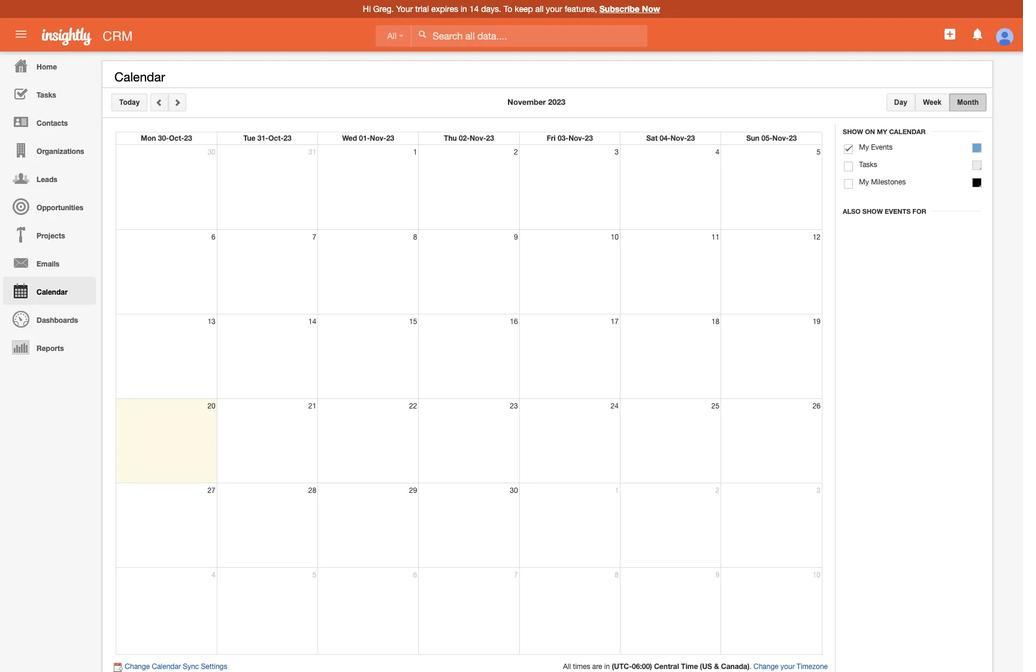 Task type: describe. For each thing, give the bounding box(es) containing it.
sat
[[646, 134, 658, 143]]

22
[[409, 402, 417, 410]]

time
[[681, 662, 698, 671]]

nov- for 03-
[[569, 134, 585, 143]]

23 for sun 05-nov-23
[[789, 134, 797, 143]]

27
[[208, 486, 216, 495]]

(us
[[700, 662, 712, 671]]

tasks link
[[3, 80, 96, 108]]

17
[[611, 317, 619, 326]]

1 vertical spatial show
[[863, 207, 883, 215]]

change inside all times are in (utc-06:00) central time (us & canada) . change your timezone
[[754, 663, 779, 671]]

23 for fri 03-nov-23
[[585, 134, 593, 143]]

times
[[573, 663, 590, 671]]

1 horizontal spatial 5
[[817, 148, 821, 156]]

today button
[[111, 93, 148, 111]]

your inside all times are in (utc-06:00) central time (us & canada) . change your timezone
[[781, 663, 795, 671]]

also show events for
[[843, 207, 926, 215]]

Search all data.... text field
[[412, 25, 648, 47]]

my events
[[859, 143, 893, 152]]

1 horizontal spatial 2
[[716, 486, 720, 495]]

day button
[[887, 93, 915, 111]]

home
[[37, 62, 57, 71]]

organizations link
[[3, 136, 96, 164]]

mon
[[141, 134, 156, 143]]

1 vertical spatial events
[[885, 207, 911, 215]]

calendar left sync
[[152, 663, 181, 671]]

subscribe
[[600, 4, 640, 14]]

sync
[[183, 663, 199, 671]]

reports
[[37, 344, 64, 353]]

tue
[[243, 134, 255, 143]]

month
[[957, 98, 979, 107]]

12
[[813, 233, 821, 241]]

wed
[[342, 134, 357, 143]]

hi greg. your trial expires in 14 days. to keep all your features, subscribe now
[[363, 4, 660, 14]]

features,
[[565, 4, 597, 14]]

18
[[712, 317, 720, 326]]

emails link
[[3, 249, 96, 277]]

opportunities link
[[3, 192, 96, 220]]

leads link
[[3, 164, 96, 192]]

0 horizontal spatial 4
[[212, 571, 216, 579]]

16
[[510, 317, 518, 326]]

14 inside hi greg. your trial expires in 14 days. to keep all your features, subscribe now
[[469, 4, 479, 14]]

21
[[308, 402, 316, 410]]

all times are in (utc-06:00) central time (us & canada) . change your timezone
[[563, 662, 828, 671]]

thu
[[444, 134, 457, 143]]

fri 03-nov-23
[[547, 134, 593, 143]]

settings
[[201, 663, 227, 671]]

0 horizontal spatial 3
[[615, 148, 619, 156]]

01-
[[359, 134, 370, 143]]

calendar link
[[3, 277, 96, 305]]

23 for thu 02-nov-23
[[486, 134, 494, 143]]

reports link
[[3, 333, 96, 361]]

sun 05-nov-23
[[746, 134, 797, 143]]

subscribe now link
[[600, 4, 660, 14]]

13
[[208, 317, 216, 326]]

today
[[119, 98, 140, 107]]

change calendar sync settings
[[125, 663, 227, 671]]

crm
[[103, 29, 133, 44]]

23 for wed 01-nov-23
[[386, 134, 394, 143]]

04-
[[660, 134, 671, 143]]

milestones
[[871, 178, 906, 186]]

keep
[[515, 4, 533, 14]]

0 vertical spatial tasks
[[37, 90, 56, 99]]

projects link
[[3, 220, 96, 249]]

navigation containing home
[[0, 52, 96, 361]]

31-
[[257, 134, 268, 143]]

day
[[894, 98, 907, 107]]

0 vertical spatial show
[[843, 128, 863, 135]]

23 for tue 31-oct-23
[[284, 134, 292, 143]]

15
[[409, 317, 417, 326]]

2023
[[548, 97, 565, 107]]

my milestones
[[859, 178, 906, 186]]

25
[[712, 402, 720, 410]]

central
[[654, 662, 679, 671]]

1 vertical spatial 9
[[716, 571, 720, 579]]

1 vertical spatial 30
[[510, 486, 518, 495]]

1 vertical spatial 7
[[514, 571, 518, 579]]

dashboards link
[[3, 305, 96, 333]]

now
[[642, 4, 660, 14]]

1 horizontal spatial 10
[[813, 571, 821, 579]]

on
[[865, 128, 875, 135]]

november
[[508, 97, 546, 107]]

my for my events
[[859, 143, 869, 152]]

26
[[813, 402, 821, 410]]



Task type: vqa. For each thing, say whether or not it's contained in the screenshot.


Task type: locate. For each thing, give the bounding box(es) containing it.
1
[[413, 148, 417, 156], [615, 486, 619, 495]]

20
[[208, 402, 216, 410]]

navigation
[[0, 52, 96, 361]]

1 horizontal spatial 30
[[510, 486, 518, 495]]

all down greg.
[[387, 31, 397, 41]]

my for my milestones
[[859, 178, 869, 186]]

all left times
[[563, 663, 571, 671]]

emails
[[37, 259, 59, 268]]

home link
[[3, 52, 96, 80]]

0 horizontal spatial oct-
[[169, 134, 184, 143]]

0 vertical spatial events
[[871, 143, 893, 152]]

nov- for 05-
[[772, 134, 789, 143]]

&
[[714, 662, 719, 671]]

1 horizontal spatial 7
[[514, 571, 518, 579]]

3 nov- from the left
[[569, 134, 585, 143]]

for
[[913, 207, 926, 215]]

1 horizontal spatial in
[[604, 663, 610, 671]]

change calendar sync settings link
[[125, 663, 227, 671]]

3
[[615, 148, 619, 156], [817, 486, 821, 495]]

in inside hi greg. your trial expires in 14 days. to keep all your features, subscribe now
[[461, 4, 467, 14]]

1 horizontal spatial 6
[[413, 571, 417, 579]]

14
[[469, 4, 479, 14], [308, 317, 316, 326]]

1 vertical spatial tasks
[[859, 161, 877, 169]]

wed 01-nov-23
[[342, 134, 394, 143]]

1 horizontal spatial change
[[754, 663, 779, 671]]

oct- for 31-
[[268, 134, 284, 143]]

tasks down my events
[[859, 161, 877, 169]]

0 horizontal spatial 1
[[413, 148, 417, 156]]

your inside hi greg. your trial expires in 14 days. to keep all your features, subscribe now
[[546, 4, 562, 14]]

2
[[514, 148, 518, 156], [716, 486, 720, 495]]

trial
[[415, 4, 429, 14]]

0 horizontal spatial 5
[[312, 571, 316, 579]]

calendar down day
[[889, 128, 926, 135]]

0 vertical spatial 5
[[817, 148, 821, 156]]

month button
[[949, 93, 987, 111]]

oct- right mon
[[169, 134, 184, 143]]

notifications image
[[970, 27, 985, 41]]

events left for
[[885, 207, 911, 215]]

all inside "link"
[[387, 31, 397, 41]]

My Events checkbox
[[844, 144, 853, 154]]

previous image
[[155, 98, 164, 107]]

calendar up "dashboards" link on the top left of page
[[37, 288, 68, 297]]

0 vertical spatial 7
[[312, 233, 316, 241]]

leads
[[37, 175, 57, 184]]

1 oct- from the left
[[169, 134, 184, 143]]

in
[[461, 4, 467, 14], [604, 663, 610, 671]]

also
[[843, 207, 861, 215]]

thu 02-nov-23
[[444, 134, 494, 143]]

1 horizontal spatial all
[[563, 663, 571, 671]]

0 horizontal spatial tasks
[[37, 90, 56, 99]]

1 vertical spatial 4
[[212, 571, 216, 579]]

4 nov- from the left
[[671, 134, 687, 143]]

1 vertical spatial 6
[[413, 571, 417, 579]]

0 horizontal spatial your
[[546, 4, 562, 14]]

week button
[[915, 93, 949, 111]]

nov- right sat
[[671, 134, 687, 143]]

1 horizontal spatial 1
[[615, 486, 619, 495]]

in inside all times are in (utc-06:00) central time (us & canada) . change your timezone
[[604, 663, 610, 671]]

timezone
[[797, 663, 828, 671]]

6
[[212, 233, 216, 241], [413, 571, 417, 579]]

nov- right wed
[[370, 134, 386, 143]]

0 horizontal spatial 6
[[212, 233, 216, 241]]

2 change from the left
[[754, 663, 779, 671]]

change left sync
[[125, 663, 150, 671]]

1 horizontal spatial oct-
[[268, 134, 284, 143]]

show
[[843, 128, 863, 135], [863, 207, 883, 215]]

sun
[[746, 134, 760, 143]]

06:00)
[[632, 662, 652, 671]]

19
[[813, 317, 821, 326]]

1 horizontal spatial 14
[[469, 4, 479, 14]]

change right .
[[754, 663, 779, 671]]

11
[[712, 233, 720, 241]]

dashboards
[[37, 316, 78, 325]]

0 vertical spatial 6
[[212, 233, 216, 241]]

all for all
[[387, 31, 397, 41]]

in right are
[[604, 663, 610, 671]]

10
[[611, 233, 619, 241], [813, 571, 821, 579]]

white image
[[418, 30, 427, 38]]

0 horizontal spatial 10
[[611, 233, 619, 241]]

1 horizontal spatial your
[[781, 663, 795, 671]]

23 for sat 04-nov-23
[[687, 134, 695, 143]]

your
[[396, 4, 413, 14]]

0 horizontal spatial 7
[[312, 233, 316, 241]]

0 vertical spatial my
[[877, 128, 887, 135]]

7
[[312, 233, 316, 241], [514, 571, 518, 579]]

canada)
[[721, 662, 750, 671]]

nov- right sun
[[772, 134, 789, 143]]

5
[[817, 148, 821, 156], [312, 571, 316, 579]]

0 vertical spatial your
[[546, 4, 562, 14]]

0 vertical spatial all
[[387, 31, 397, 41]]

show left on
[[843, 128, 863, 135]]

1 vertical spatial 1
[[615, 486, 619, 495]]

03-
[[558, 134, 569, 143]]

02-
[[459, 134, 470, 143]]

organizations
[[37, 147, 84, 156]]

My Milestones checkbox
[[844, 179, 853, 189]]

23 for mon 30-oct-23
[[184, 134, 192, 143]]

1 vertical spatial 14
[[308, 317, 316, 326]]

all for all times are in (utc-06:00) central time (us & canada) . change your timezone
[[563, 663, 571, 671]]

change
[[125, 663, 150, 671], [754, 663, 779, 671]]

nov- for 01-
[[370, 134, 386, 143]]

oct- right tue
[[268, 134, 284, 143]]

nov-
[[370, 134, 386, 143], [470, 134, 486, 143], [569, 134, 585, 143], [671, 134, 687, 143], [772, 134, 789, 143]]

your right all
[[546, 4, 562, 14]]

1 horizontal spatial 4
[[716, 148, 720, 156]]

my right my events checkbox
[[859, 143, 869, 152]]

0 vertical spatial 9
[[514, 233, 518, 241]]

in right expires
[[461, 4, 467, 14]]

calendar up the today
[[114, 69, 165, 84]]

0 horizontal spatial in
[[461, 4, 467, 14]]

1 horizontal spatial 9
[[716, 571, 720, 579]]

1 vertical spatial 3
[[817, 486, 821, 495]]

1 vertical spatial in
[[604, 663, 610, 671]]

2 vertical spatial my
[[859, 178, 869, 186]]

are
[[592, 663, 602, 671]]

1 vertical spatial 5
[[312, 571, 316, 579]]

all
[[387, 31, 397, 41], [563, 663, 571, 671]]

2 oct- from the left
[[268, 134, 284, 143]]

0 vertical spatial 10
[[611, 233, 619, 241]]

0 vertical spatial 14
[[469, 4, 479, 14]]

28
[[308, 486, 316, 495]]

0 vertical spatial 3
[[615, 148, 619, 156]]

30-
[[158, 134, 169, 143]]

24
[[611, 402, 619, 410]]

mon 30-oct-23
[[141, 134, 192, 143]]

0 vertical spatial 30
[[208, 148, 216, 156]]

2 nov- from the left
[[470, 134, 486, 143]]

next image
[[173, 98, 182, 107]]

1 vertical spatial 10
[[813, 571, 821, 579]]

change your timezone link
[[754, 663, 828, 671]]

events down show on my calendar
[[871, 143, 893, 152]]

0 vertical spatial 1
[[413, 148, 417, 156]]

projects
[[37, 231, 65, 240]]

0 horizontal spatial 30
[[208, 148, 216, 156]]

0 horizontal spatial 2
[[514, 148, 518, 156]]

nov- for 02-
[[470, 134, 486, 143]]

contacts
[[37, 119, 68, 128]]

0 vertical spatial 4
[[716, 148, 720, 156]]

my right on
[[877, 128, 887, 135]]

1 horizontal spatial 3
[[817, 486, 821, 495]]

fri
[[547, 134, 556, 143]]

all inside all times are in (utc-06:00) central time (us & canada) . change your timezone
[[563, 663, 571, 671]]

nov- for 04-
[[671, 134, 687, 143]]

05-
[[762, 134, 772, 143]]

9
[[514, 233, 518, 241], [716, 571, 720, 579]]

your left "timezone"
[[781, 663, 795, 671]]

days.
[[481, 4, 501, 14]]

1 vertical spatial 8
[[615, 571, 619, 579]]

1 vertical spatial my
[[859, 143, 869, 152]]

1 change from the left
[[125, 663, 150, 671]]

week
[[923, 98, 942, 107]]

show on my calendar
[[843, 128, 926, 135]]

my right the my milestones option
[[859, 178, 869, 186]]

nov- right fri
[[569, 134, 585, 143]]

5 nov- from the left
[[772, 134, 789, 143]]

0 horizontal spatial 14
[[308, 317, 316, 326]]

1 vertical spatial 2
[[716, 486, 720, 495]]

1 horizontal spatial 8
[[615, 571, 619, 579]]

0 horizontal spatial 8
[[413, 233, 417, 241]]

tasks
[[37, 90, 56, 99], [859, 161, 877, 169]]

to
[[504, 4, 512, 14]]

all link
[[375, 25, 412, 47]]

29
[[409, 486, 417, 495]]

1 horizontal spatial tasks
[[859, 161, 877, 169]]

.
[[750, 663, 752, 671]]

0 horizontal spatial 9
[[514, 233, 518, 241]]

1 vertical spatial all
[[563, 663, 571, 671]]

show right also
[[863, 207, 883, 215]]

23
[[184, 134, 192, 143], [284, 134, 292, 143], [386, 134, 394, 143], [486, 134, 494, 143], [585, 134, 593, 143], [687, 134, 695, 143], [789, 134, 797, 143], [510, 402, 518, 410]]

november 2023
[[508, 97, 565, 107]]

0 vertical spatial in
[[461, 4, 467, 14]]

opportunities
[[37, 203, 83, 212]]

0 vertical spatial 8
[[413, 233, 417, 241]]

1 nov- from the left
[[370, 134, 386, 143]]

0 horizontal spatial all
[[387, 31, 397, 41]]

(utc-
[[612, 662, 632, 671]]

contacts link
[[3, 108, 96, 136]]

Tasks checkbox
[[844, 162, 853, 171]]

0 horizontal spatial change
[[125, 663, 150, 671]]

tasks up the contacts link
[[37, 90, 56, 99]]

sat 04-nov-23
[[646, 134, 695, 143]]

all
[[535, 4, 544, 14]]

hi
[[363, 4, 371, 14]]

oct- for 30-
[[169, 134, 184, 143]]

0 vertical spatial 2
[[514, 148, 518, 156]]

1 vertical spatial your
[[781, 663, 795, 671]]

nov- right thu
[[470, 134, 486, 143]]



